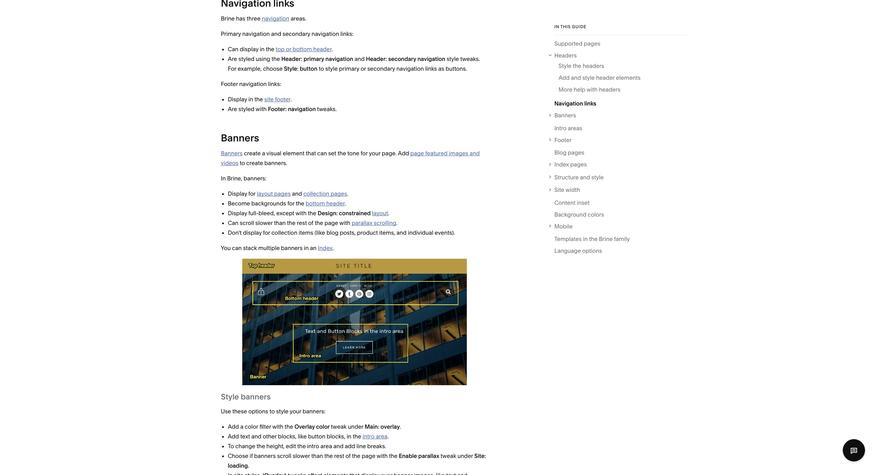 Task type: locate. For each thing, give the bounding box(es) containing it.
links: up are styled using the header: primary navigation and header: secondary navigation
[[341, 30, 354, 37]]

0 vertical spatial your
[[369, 150, 381, 157]]

brine has three navigation areas.
[[221, 15, 307, 22]]

style up more help with headers
[[583, 74, 595, 81]]

1 vertical spatial can
[[228, 219, 239, 226]]

index pages link
[[555, 160, 687, 169]]

0 vertical spatial options
[[582, 247, 602, 254]]

to
[[228, 443, 234, 450]]

1 vertical spatial brine
[[599, 236, 613, 243]]

blog pages link
[[555, 148, 585, 160]]

styled up example, at the left top of the page
[[239, 55, 255, 62]]

header inside add and style header elements link
[[596, 74, 615, 81]]

scroll
[[240, 219, 254, 226], [277, 452, 291, 459]]

can inside display for layout pages and collection pages . become backgrounds for the bottom header . display full-bleed, except with the design: constrained layout . can scroll slower than the rest of the page with parallax scrolling . don't display for collection items (like blog posts, product items, and individual events).
[[228, 219, 239, 226]]

display
[[228, 96, 247, 103], [228, 190, 247, 197], [228, 210, 247, 217]]

site: loading
[[228, 452, 486, 469]]

1 vertical spatial can
[[232, 244, 242, 251]]

2 header: from the left
[[366, 55, 387, 62]]

0 vertical spatial collection
[[303, 190, 329, 197]]

and inside page featured images and videos
[[470, 150, 480, 157]]

0 horizontal spatial area
[[321, 443, 332, 450]]

0 horizontal spatial brine
[[221, 15, 235, 22]]

0 vertical spatial to
[[319, 65, 324, 72]]

tweaks. inside the style tweaks. for example, choose
[[460, 55, 480, 62]]

element
[[283, 150, 305, 157]]

pages up structure and style
[[571, 161, 587, 168]]

banners
[[281, 244, 303, 251], [241, 392, 271, 401], [254, 452, 276, 459]]

1 styled from the top
[[239, 55, 255, 62]]

2 vertical spatial header
[[326, 200, 345, 207]]

1 horizontal spatial or
[[361, 65, 366, 72]]

2 can from the top
[[228, 219, 239, 226]]

0 horizontal spatial slower
[[255, 219, 273, 226]]

0 vertical spatial slower
[[255, 219, 273, 226]]

background colors link
[[555, 210, 604, 221]]

1 can from the top
[[228, 46, 239, 52]]

create up to create banners.
[[244, 150, 261, 157]]

index down blog
[[555, 161, 569, 168]]

0 vertical spatial or
[[286, 46, 291, 52]]

intro
[[555, 125, 567, 132]]

display for display in the site footer . are styled with footer: navigation tweaks.
[[228, 96, 247, 103]]

1 vertical spatial banners:
[[303, 408, 326, 415]]

1 vertical spatial page
[[325, 219, 338, 226]]

page up blog at the top
[[325, 219, 338, 226]]

mobile
[[555, 223, 573, 230]]

content inset link
[[555, 198, 590, 210]]

1 vertical spatial layout
[[372, 210, 388, 217]]

1 vertical spatial bottom
[[306, 200, 325, 207]]

content
[[555, 199, 576, 206]]

intro areas
[[555, 125, 583, 132]]

in down footer navigation links:
[[249, 96, 253, 103]]

add up more
[[559, 74, 570, 81]]

style
[[559, 62, 572, 69], [221, 392, 239, 401]]

index
[[555, 161, 569, 168], [318, 244, 333, 251]]

1 vertical spatial options
[[248, 408, 268, 415]]

scroll down edit
[[277, 452, 291, 459]]

to up filter on the left
[[270, 408, 275, 415]]

0 horizontal spatial footer
[[221, 80, 238, 87]]

enable
[[399, 452, 417, 459]]

2 horizontal spatial to
[[319, 65, 324, 72]]

rest
[[297, 219, 307, 226], [334, 452, 344, 459]]

1 vertical spatial rest
[[334, 452, 344, 459]]

than
[[274, 219, 286, 226], [311, 452, 323, 459]]

or for primary
[[361, 65, 366, 72]]

1 horizontal spatial index
[[555, 161, 569, 168]]

slower down edit
[[293, 452, 310, 459]]

primary
[[304, 55, 324, 62], [339, 65, 359, 72]]

1 vertical spatial links
[[585, 100, 597, 107]]

a up text
[[240, 423, 244, 430]]

1 display from the top
[[228, 96, 247, 103]]

design:
[[318, 210, 338, 217]]

headers down add and style header elements link
[[599, 86, 621, 93]]

bottom header link
[[306, 200, 345, 207]]

headers up add and style header elements
[[583, 62, 605, 69]]

to down are styled using the header: primary navigation and header: secondary navigation
[[319, 65, 324, 72]]

0 vertical spatial index
[[555, 161, 569, 168]]

intro areas link
[[555, 123, 583, 135]]

with inside add a color filter with the overlay color tweak under main: overlay . add text and other blocks, like button blocks, in the intro area . to change the height, edit the intro area and add line breaks.
[[272, 423, 283, 430]]

links: down choose
[[268, 80, 281, 87]]

collection pages link
[[303, 190, 347, 197]]

2 display from the top
[[228, 190, 247, 197]]

collection up bottom header link
[[303, 190, 329, 197]]

area left add
[[321, 443, 332, 450]]

1 vertical spatial button
[[308, 433, 326, 440]]

links down the more help with headers link
[[585, 100, 597, 107]]

pages inside blog pages link
[[568, 149, 585, 156]]

header: up style: button to style primary or secondary navigation links as buttons.
[[366, 55, 387, 62]]

banners right 'if'
[[254, 452, 276, 459]]

secondary
[[283, 30, 310, 37], [388, 55, 416, 62], [367, 65, 395, 72]]

footer for footer navigation links:
[[221, 80, 238, 87]]

site footer link
[[264, 96, 291, 103]]

1 vertical spatial display
[[243, 229, 262, 236]]

or down are styled using the header: primary navigation and header: secondary navigation
[[361, 65, 366, 72]]

banners link up videos
[[221, 150, 243, 157]]

style inside the style tweaks. for example, choose
[[447, 55, 459, 62]]

style up other
[[276, 408, 289, 415]]

header up are styled using the header: primary navigation and header: secondary navigation
[[313, 46, 332, 52]]

mobile button
[[547, 221, 687, 231]]

page inside page featured images and videos
[[411, 150, 424, 157]]

family
[[614, 236, 630, 243]]

0 horizontal spatial links:
[[268, 80, 281, 87]]

a up to create banners.
[[262, 150, 265, 157]]

brine left the family
[[599, 236, 613, 243]]

1 horizontal spatial scroll
[[277, 452, 291, 459]]

in up add
[[347, 433, 352, 440]]

1 horizontal spatial can
[[317, 150, 327, 157]]

footer down for
[[221, 80, 238, 87]]

top
[[276, 46, 285, 52]]

1 vertical spatial under
[[458, 452, 473, 459]]

0 vertical spatial scroll
[[240, 219, 254, 226]]

2 are from the top
[[228, 105, 237, 112]]

button inside add a color filter with the overlay color tweak under main: overlay . add text and other blocks, like button blocks, in the intro area . to change the height, edit the intro area and add line breaks.
[[308, 433, 326, 440]]

page down line
[[362, 452, 376, 459]]

the left the site
[[255, 96, 263, 103]]

1 horizontal spatial than
[[311, 452, 323, 459]]

with right help
[[587, 86, 598, 93]]

the up (like
[[315, 219, 323, 226]]

0 vertical spatial in
[[555, 24, 560, 29]]

pages down guide
[[584, 40, 601, 47]]

the down line
[[352, 452, 361, 459]]

help
[[574, 86, 586, 93]]

0 vertical spatial display
[[228, 96, 247, 103]]

display in the site footer . are styled with footer: navigation tweaks.
[[228, 96, 337, 112]]

0 vertical spatial layout
[[257, 190, 273, 197]]

1 are from the top
[[228, 55, 237, 62]]

header inside display for layout pages and collection pages . become backgrounds for the bottom header . display full-bleed, except with the design: constrained layout . can scroll slower than the rest of the page with parallax scrolling . don't display for collection items (like blog posts, product items, and individual events).
[[326, 200, 345, 207]]

0 horizontal spatial intro
[[307, 443, 319, 450]]

banners
[[555, 112, 576, 119], [221, 132, 259, 144], [221, 150, 243, 157]]

supported pages
[[555, 40, 601, 47]]

1 horizontal spatial area
[[376, 433, 388, 440]]

overlay
[[295, 423, 315, 430]]

pages up backgrounds
[[274, 190, 291, 197]]

banners link up the footer link on the top of page
[[555, 111, 687, 120]]

2 color from the left
[[316, 423, 330, 430]]

the up choose
[[272, 55, 280, 62]]

site:
[[475, 452, 486, 459]]

1 horizontal spatial style
[[559, 62, 572, 69]]

area up 'breaks.'
[[376, 433, 388, 440]]

are
[[228, 55, 237, 62], [228, 105, 237, 112]]

intro down overlay
[[307, 443, 319, 450]]

1 vertical spatial a
[[240, 423, 244, 430]]

0 horizontal spatial than
[[274, 219, 286, 226]]

options down templates in the brine family link
[[582, 247, 602, 254]]

1 horizontal spatial of
[[346, 452, 351, 459]]

0 vertical spatial under
[[348, 423, 364, 430]]

other
[[263, 433, 277, 440]]

footer inside dropdown button
[[555, 137, 572, 143]]

navigation
[[262, 15, 289, 22], [242, 30, 270, 37], [312, 30, 339, 37], [326, 55, 353, 62], [418, 55, 445, 62], [397, 65, 424, 72], [239, 80, 267, 87], [288, 105, 316, 112]]

of
[[308, 219, 313, 226], [346, 452, 351, 459]]

0 vertical spatial than
[[274, 219, 286, 226]]

bottom down collection pages link
[[306, 200, 325, 207]]

structure
[[555, 174, 579, 181]]

background
[[555, 211, 587, 218]]

style inside structure and style link
[[592, 174, 604, 181]]

three
[[247, 15, 261, 22]]

guide
[[572, 24, 587, 29]]

using
[[256, 55, 270, 62]]

add
[[559, 74, 570, 81], [398, 150, 409, 157], [228, 423, 239, 430], [228, 433, 239, 440]]

0 vertical spatial footer
[[221, 80, 238, 87]]

display down become
[[228, 210, 247, 217]]

0 horizontal spatial under
[[348, 423, 364, 430]]

styled
[[239, 55, 255, 62], [239, 105, 255, 112]]

templates in the brine family
[[555, 236, 630, 243]]

structure and style button
[[547, 172, 687, 182]]

banners: down to create banners.
[[244, 175, 267, 182]]

rest inside display for layout pages and collection pages . become backgrounds for the bottom header . display full-bleed, except with the design: constrained layout . can scroll slower than the rest of the page with parallax scrolling . don't display for collection items (like blog posts, product items, and individual events).
[[297, 219, 307, 226]]

in left brine,
[[221, 175, 226, 182]]

display down footer navigation links:
[[228, 96, 247, 103]]

0 horizontal spatial your
[[290, 408, 301, 415]]

0 vertical spatial create
[[244, 150, 261, 157]]

and right images
[[470, 150, 480, 157]]

your left page.
[[369, 150, 381, 157]]

language
[[555, 247, 581, 254]]

0 horizontal spatial index
[[318, 244, 333, 251]]

constrained
[[339, 210, 371, 217]]

content inset
[[555, 199, 590, 206]]

to create banners.
[[239, 159, 287, 166]]

1 horizontal spatial page
[[362, 452, 376, 459]]

button right like
[[308, 433, 326, 440]]

0 vertical spatial rest
[[297, 219, 307, 226]]

index inside 'dropdown button'
[[555, 161, 569, 168]]

with inside the display in the site footer . are styled with footer: navigation tweaks.
[[256, 105, 267, 112]]

display up 'stack'
[[243, 229, 262, 236]]

1 horizontal spatial to
[[270, 408, 275, 415]]

2 styled from the top
[[239, 105, 255, 112]]

under left main:
[[348, 423, 364, 430]]

page left featured
[[411, 150, 424, 157]]

1 vertical spatial footer
[[555, 137, 572, 143]]

button right "style:" on the top of the page
[[300, 65, 318, 72]]

site width button
[[547, 185, 687, 195]]

create
[[244, 150, 261, 157], [246, 159, 263, 166]]

0 horizontal spatial tweaks.
[[317, 105, 337, 112]]

are up for
[[228, 55, 237, 62]]

style for style the headers
[[559, 62, 572, 69]]

links:
[[341, 30, 354, 37], [268, 80, 281, 87]]

a inside add a color filter with the overlay color tweak under main: overlay . add text and other blocks, like button blocks, in the intro area . to change the height, edit the intro area and add line breaks.
[[240, 423, 244, 430]]

in left this
[[555, 24, 560, 29]]

1 horizontal spatial primary
[[339, 65, 359, 72]]

0 horizontal spatial style
[[221, 392, 239, 401]]

0 vertical spatial banners
[[555, 112, 576, 119]]

0 horizontal spatial page
[[325, 219, 338, 226]]

bottom down the primary navigation and secondary navigation links:
[[293, 46, 312, 52]]

headers
[[555, 52, 577, 59]]

1 horizontal spatial blocks,
[[327, 433, 345, 440]]

has
[[236, 15, 245, 22]]

line
[[357, 443, 366, 450]]

tweak right the arallax at the bottom
[[441, 452, 456, 459]]

header: up "style:" on the top of the page
[[281, 55, 302, 62]]

1 horizontal spatial banners link
[[555, 111, 687, 120]]

slower down bleed,
[[255, 219, 273, 226]]

header:
[[281, 55, 302, 62], [366, 55, 387, 62]]

0 vertical spatial can
[[228, 46, 239, 52]]

and inside dropdown button
[[580, 174, 590, 181]]

language options link
[[555, 246, 602, 258]]

1 vertical spatial style
[[221, 392, 239, 401]]

color up text
[[245, 423, 258, 430]]

add a color filter with the overlay color tweak under main: overlay . add text and other blocks, like button blocks, in the intro area . to change the height, edit the intro area and add line breaks.
[[228, 423, 401, 450]]

are inside the display in the site footer . are styled with footer: navigation tweaks.
[[228, 105, 237, 112]]

1 horizontal spatial color
[[316, 423, 330, 430]]

footer button
[[547, 135, 687, 145]]

1 horizontal spatial under
[[458, 452, 473, 459]]

0 vertical spatial page
[[411, 150, 424, 157]]

tweak up add
[[331, 423, 347, 430]]

blocks, up add
[[327, 433, 345, 440]]

banners down the items
[[281, 244, 303, 251]]

color right overlay
[[316, 423, 330, 430]]

bottom inside display for layout pages and collection pages . become backgrounds for the bottom header . display full-bleed, except with the design: constrained layout . can scroll slower than the rest of the page with parallax scrolling . don't display for collection items (like blog posts, product items, and individual events).
[[306, 200, 325, 207]]

1 vertical spatial links:
[[268, 80, 281, 87]]

these
[[232, 408, 247, 415]]

0 horizontal spatial collection
[[272, 229, 298, 236]]

options
[[582, 247, 602, 254], [248, 408, 268, 415]]

like
[[298, 433, 307, 440]]

index link
[[318, 244, 333, 251]]

scroll down full-
[[240, 219, 254, 226]]

2 vertical spatial banners
[[221, 150, 243, 157]]

. inside the display in the site footer . are styled with footer: navigation tweaks.
[[291, 96, 292, 103]]

the down other
[[257, 443, 265, 450]]

your up overlay
[[290, 408, 301, 415]]

layout pages link
[[257, 190, 291, 197]]

style:
[[284, 65, 299, 72]]

options up filter on the left
[[248, 408, 268, 415]]

links inside "link"
[[585, 100, 597, 107]]

1 horizontal spatial footer
[[555, 137, 572, 143]]

than down add a color filter with the overlay color tweak under main: overlay . add text and other blocks, like button blocks, in the intro area . to change the height, edit the intro area and add line breaks.
[[311, 452, 323, 459]]

create up "in brine, banners:"
[[246, 159, 263, 166]]

0 vertical spatial area
[[376, 433, 388, 440]]

and up width
[[580, 174, 590, 181]]

to right videos
[[240, 159, 245, 166]]

pages inside index pages link
[[571, 161, 587, 168]]

intro
[[363, 433, 375, 440], [307, 443, 319, 450]]

display inside the display in the site footer . are styled with footer: navigation tweaks.
[[228, 96, 247, 103]]

1 vertical spatial slower
[[293, 452, 310, 459]]

display up using
[[240, 46, 259, 52]]

banners link
[[555, 111, 687, 120], [221, 150, 243, 157]]

a
[[262, 150, 265, 157], [240, 423, 244, 430]]

layout up backgrounds
[[257, 190, 273, 197]]

2 blocks, from the left
[[327, 433, 345, 440]]

0 horizontal spatial of
[[308, 219, 313, 226]]

0 vertical spatial bottom
[[293, 46, 312, 52]]

0 vertical spatial styled
[[239, 55, 255, 62]]

of inside display for layout pages and collection pages . become backgrounds for the bottom header . display full-bleed, except with the design: constrained layout . can scroll slower than the rest of the page with parallax scrolling . don't display for collection items (like blog posts, product items, and individual events).
[[308, 219, 313, 226]]

can up don't
[[228, 219, 239, 226]]

0 horizontal spatial scroll
[[240, 219, 254, 226]]

that
[[306, 150, 316, 157]]

in for in this guide
[[555, 24, 560, 29]]

pages inside supported pages link
[[584, 40, 601, 47]]

of down add
[[346, 452, 351, 459]]

0 vertical spatial brine
[[221, 15, 235, 22]]

0 horizontal spatial banners:
[[244, 175, 267, 182]]

items
[[299, 229, 313, 236]]

0 vertical spatial of
[[308, 219, 313, 226]]

primary down are styled using the header: primary navigation and header: secondary navigation
[[339, 65, 359, 72]]

layout up scrolling
[[372, 210, 388, 217]]

display up become
[[228, 190, 247, 197]]

the inside the display in the site footer . are styled with footer: navigation tweaks.
[[255, 96, 263, 103]]

header up more help with headers
[[596, 74, 615, 81]]

0 vertical spatial tweak
[[331, 423, 347, 430]]

primary
[[221, 30, 241, 37]]

with down the site
[[256, 105, 267, 112]]

brine banner.png image
[[242, 258, 467, 385]]

create for banners.
[[246, 159, 263, 166]]

site width
[[555, 186, 580, 193]]

0 horizontal spatial tweak
[[331, 423, 347, 430]]

loading
[[228, 462, 248, 469]]

or right top
[[286, 46, 291, 52]]



Task type: describe. For each thing, give the bounding box(es) containing it.
0 vertical spatial secondary
[[283, 30, 310, 37]]

featured
[[426, 150, 448, 157]]

for up multiple
[[263, 229, 270, 236]]

height,
[[267, 443, 285, 450]]

2 vertical spatial to
[[270, 408, 275, 415]]

1 vertical spatial collection
[[272, 229, 298, 236]]

create for a
[[244, 150, 261, 157]]

banners button
[[547, 111, 687, 120]]

0 vertical spatial display
[[240, 46, 259, 52]]

1 vertical spatial secondary
[[388, 55, 416, 62]]

add
[[345, 443, 355, 450]]

choose
[[228, 452, 248, 459]]

structure and style
[[555, 174, 604, 181]]

except
[[276, 210, 294, 217]]

can display in the top or bottom header .
[[228, 46, 333, 52]]

blog
[[327, 229, 339, 236]]

page.
[[382, 150, 397, 157]]

for up except
[[288, 200, 295, 207]]

language options
[[555, 247, 602, 254]]

1 vertical spatial area
[[321, 443, 332, 450]]

1 horizontal spatial intro
[[363, 433, 375, 440]]

in left an
[[304, 244, 309, 251]]

inset
[[577, 199, 590, 206]]

slower inside display for layout pages and collection pages . become backgrounds for the bottom header . display full-bleed, except with the design: constrained layout . can scroll slower than the rest of the page with parallax scrolling . don't display for collection items (like blog posts, product items, and individual events).
[[255, 219, 273, 226]]

0 vertical spatial banners:
[[244, 175, 267, 182]]

in for in brine, banners:
[[221, 175, 226, 182]]

1 vertical spatial headers
[[599, 86, 621, 93]]

the down add a color filter with the overlay color tweak under main: overlay . add text and other blocks, like button blocks, in the intro area . to change the height, edit the intro area and add line breaks.
[[324, 452, 333, 459]]

as
[[439, 65, 445, 72]]

intro area link
[[363, 433, 388, 440]]

footer link
[[555, 135, 687, 145]]

0 vertical spatial banners link
[[555, 111, 687, 120]]

parallax
[[352, 219, 373, 226]]

1 horizontal spatial options
[[582, 247, 602, 254]]

and up except
[[292, 190, 302, 197]]

the left bottom header link
[[296, 200, 304, 207]]

styled inside the display in the site footer . are styled with footer: navigation tweaks.
[[239, 105, 255, 112]]

with up posts,
[[340, 219, 351, 226]]

and right items, on the top left of page
[[397, 229, 407, 236]]

scroll inside display for layout pages and collection pages . become backgrounds for the bottom header . display full-bleed, except with the design: constrained layout . can scroll slower than the rest of the page with parallax scrolling . don't display for collection items (like blog posts, product items, and individual events).
[[240, 219, 254, 226]]

the up "language options"
[[589, 236, 598, 243]]

0 vertical spatial banners
[[281, 244, 303, 251]]

index pages button
[[547, 160, 687, 169]]

videos
[[221, 159, 239, 166]]

in inside add a color filter with the overlay color tweak under main: overlay . add text and other blocks, like button blocks, in the intro area . to change the height, edit the intro area and add line breaks.
[[347, 433, 352, 440]]

the left design:
[[308, 210, 316, 217]]

0 horizontal spatial banners link
[[221, 150, 243, 157]]

tweak inside add a color filter with the overlay color tweak under main: overlay . add text and other blocks, like button blocks, in the intro area . to change the height, edit the intro area and add line breaks.
[[331, 423, 347, 430]]

and right text
[[251, 433, 262, 440]]

images
[[449, 150, 469, 157]]

1 header: from the left
[[281, 55, 302, 62]]

scrolling
[[374, 219, 396, 226]]

style: button to style primary or secondary navigation links as buttons.
[[284, 65, 467, 72]]

site width link
[[555, 185, 687, 195]]

in up using
[[260, 46, 265, 52]]

and left add
[[334, 443, 344, 450]]

style down are styled using the header: primary navigation and header: secondary navigation
[[325, 65, 338, 72]]

(like
[[315, 229, 325, 236]]

1 vertical spatial of
[[346, 452, 351, 459]]

pages for blog pages
[[568, 149, 585, 156]]

2 vertical spatial secondary
[[367, 65, 395, 72]]

supported
[[555, 40, 583, 47]]

areas
[[568, 125, 583, 132]]

the left overlay
[[285, 423, 293, 430]]

index pages
[[555, 161, 587, 168]]

you
[[221, 244, 231, 251]]

arallax
[[422, 452, 439, 459]]

0 vertical spatial a
[[262, 150, 265, 157]]

for right tone
[[361, 150, 368, 157]]

stack
[[243, 244, 257, 251]]

0 vertical spatial headers
[[583, 62, 605, 69]]

1 color from the left
[[245, 423, 258, 430]]

0 horizontal spatial to
[[240, 159, 245, 166]]

footer
[[275, 96, 291, 103]]

parallax scrolling link
[[352, 219, 396, 226]]

backgrounds
[[251, 200, 286, 207]]

pages up bottom header link
[[331, 190, 347, 197]]

1 vertical spatial than
[[311, 452, 323, 459]]

style inside add and style header elements link
[[583, 74, 595, 81]]

items,
[[379, 229, 395, 236]]

banners.
[[265, 159, 287, 166]]

supported pages link
[[555, 39, 601, 50]]

navigation inside the display in the site footer . are styled with footer: navigation tweaks.
[[288, 105, 316, 112]]

elements
[[616, 74, 641, 81]]

page featured images and videos
[[221, 150, 480, 166]]

add and style header elements
[[559, 74, 641, 81]]

the down headers
[[573, 62, 582, 69]]

buttons.
[[446, 65, 467, 72]]

structure and style link
[[555, 172, 687, 182]]

1 vertical spatial your
[[290, 408, 301, 415]]

1 vertical spatial banners
[[241, 392, 271, 401]]

under inside add a color filter with the overlay color tweak under main: overlay . add text and other blocks, like button blocks, in the intro area . to change the height, edit the intro area and add line breaks.
[[348, 423, 364, 430]]

brine,
[[227, 175, 242, 182]]

the left "enable"
[[389, 452, 398, 459]]

0 vertical spatial can
[[317, 150, 327, 157]]

and down style the headers link
[[571, 74, 581, 81]]

for up become
[[249, 190, 256, 197]]

the right set
[[338, 150, 346, 157]]

0 horizontal spatial can
[[232, 244, 242, 251]]

if
[[250, 452, 253, 459]]

navigation links
[[555, 100, 597, 107]]

1 horizontal spatial rest
[[334, 452, 344, 459]]

the up line
[[353, 433, 361, 440]]

0 horizontal spatial primary
[[304, 55, 324, 62]]

with down 'breaks.'
[[377, 452, 388, 459]]

1 blocks, from the left
[[278, 433, 297, 440]]

page inside display for layout pages and collection pages . become backgrounds for the bottom header . display full-bleed, except with the design: constrained layout . can scroll slower than the rest of the page with parallax scrolling . don't display for collection items (like blog posts, product items, and individual events).
[[325, 219, 338, 226]]

2 vertical spatial banners
[[254, 452, 276, 459]]

and up style: button to style primary or secondary navigation links as buttons.
[[355, 55, 365, 62]]

are styled using the header: primary navigation and header: secondary navigation
[[228, 55, 445, 62]]

0 vertical spatial button
[[300, 65, 318, 72]]

in this guide
[[555, 24, 587, 29]]

more
[[559, 86, 573, 93]]

blog pages
[[555, 149, 585, 156]]

filter
[[260, 423, 271, 430]]

the left top
[[266, 46, 275, 52]]

pages for supported pages
[[584, 40, 601, 47]]

0 vertical spatial links
[[425, 65, 437, 72]]

background colors
[[555, 211, 604, 218]]

headers button
[[547, 50, 687, 60]]

3 display from the top
[[228, 210, 247, 217]]

1 horizontal spatial collection
[[303, 190, 329, 197]]

1 horizontal spatial tweak
[[441, 452, 456, 459]]

breaks.
[[367, 443, 386, 450]]

primary navigation and secondary navigation links:
[[221, 30, 354, 37]]

footer navigation links:
[[221, 80, 281, 87]]

and down navigation link
[[271, 30, 281, 37]]

than inside display for layout pages and collection pages . become backgrounds for the bottom header . display full-bleed, except with the design: constrained layout . can scroll slower than the rest of the page with parallax scrolling . don't display for collection items (like blog posts, product items, and individual events).
[[274, 219, 286, 226]]

visual
[[267, 150, 282, 157]]

choose if banners scroll slower than the rest of the page with the enable p arallax tweak under
[[228, 452, 475, 459]]

blog
[[555, 149, 567, 156]]

multiple
[[258, 244, 280, 251]]

product
[[357, 229, 378, 236]]

2 vertical spatial page
[[362, 452, 376, 459]]

display inside display for layout pages and collection pages . become backgrounds for the bottom header . display full-bleed, except with the design: constrained layout . can scroll slower than the rest of the page with parallax scrolling . don't display for collection items (like blog posts, product items, and individual events).
[[243, 229, 262, 236]]

0 horizontal spatial layout
[[257, 190, 273, 197]]

1 horizontal spatial links:
[[341, 30, 354, 37]]

navigation links link
[[555, 99, 597, 111]]

tweaks. inside the display in the site footer . are styled with footer: navigation tweaks.
[[317, 105, 337, 112]]

in up "language options"
[[583, 236, 588, 243]]

1 horizontal spatial layout
[[372, 210, 388, 217]]

0 vertical spatial header
[[313, 46, 332, 52]]

example,
[[238, 65, 262, 72]]

pages for index pages
[[571, 161, 587, 168]]

banners inside dropdown button
[[555, 112, 576, 119]]

areas.
[[291, 15, 307, 22]]

use these options to style your banners:
[[221, 408, 326, 415]]

colors
[[588, 211, 604, 218]]

1 vertical spatial banners
[[221, 132, 259, 144]]

bleed,
[[259, 210, 275, 217]]

for
[[228, 65, 236, 72]]

1 vertical spatial scroll
[[277, 452, 291, 459]]

add right page.
[[398, 150, 409, 157]]

in inside the display in the site footer . are styled with footer: navigation tweaks.
[[249, 96, 253, 103]]

style for style banners
[[221, 392, 239, 401]]

p
[[418, 452, 422, 459]]

an
[[310, 244, 317, 251]]

add up to
[[228, 433, 239, 440]]

with right except
[[296, 210, 307, 217]]

layout link
[[372, 210, 388, 217]]

or for top
[[286, 46, 291, 52]]

this
[[561, 24, 571, 29]]

individual
[[408, 229, 434, 236]]

the down like
[[297, 443, 306, 450]]

don't
[[228, 229, 242, 236]]

change
[[235, 443, 255, 450]]

0 horizontal spatial options
[[248, 408, 268, 415]]

add down these
[[228, 423, 239, 430]]

the down except
[[287, 219, 296, 226]]

1 horizontal spatial your
[[369, 150, 381, 157]]

headers link
[[555, 50, 687, 60]]

site
[[555, 186, 565, 193]]

footer for footer
[[555, 137, 572, 143]]

footer:
[[268, 105, 287, 112]]

1 vertical spatial primary
[[339, 65, 359, 72]]

display for display for layout pages and collection pages . become backgrounds for the bottom header . display full-bleed, except with the design: constrained layout . can scroll slower than the rest of the page with parallax scrolling . don't display for collection items (like blog posts, product items, and individual events).
[[228, 190, 247, 197]]



Task type: vqa. For each thing, say whether or not it's contained in the screenshot.
the rightmost displays
no



